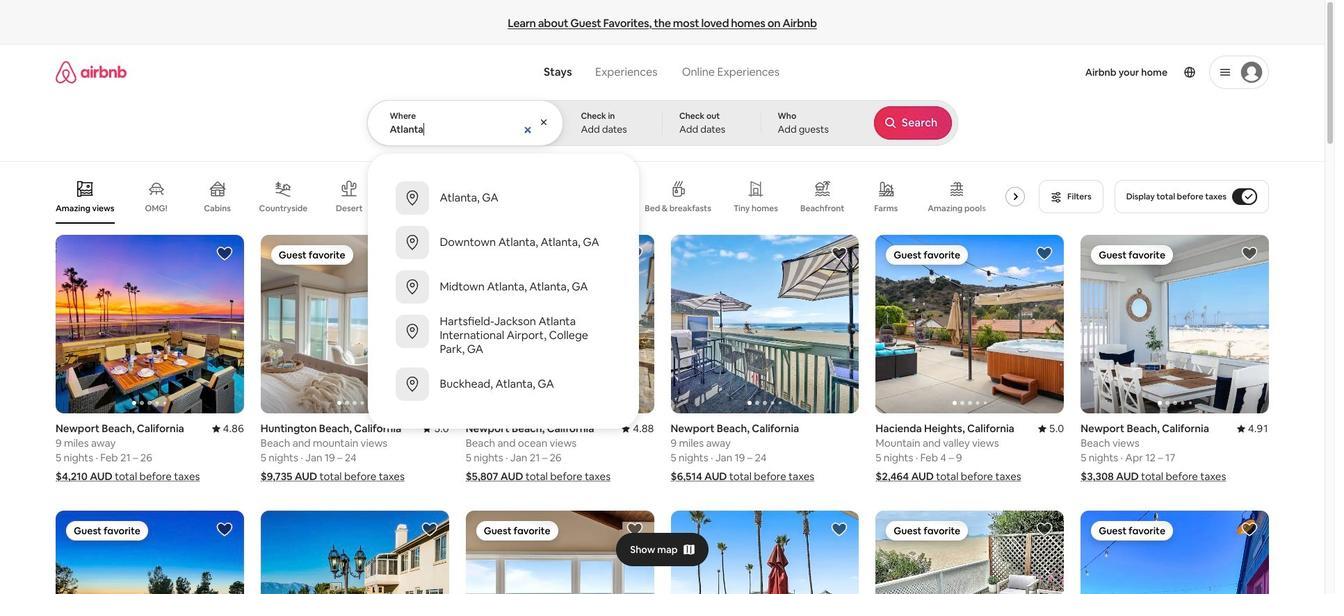 Task type: locate. For each thing, give the bounding box(es) containing it.
1 5.0 out of 5 average rating image from the left
[[423, 423, 449, 436]]

5 option from the top
[[368, 363, 639, 407]]

None search field
[[367, 45, 958, 429]]

4.91 out of 5 average rating image
[[1238, 423, 1270, 436]]

add to wishlist: trabuco canyon, california image
[[1242, 522, 1259, 539]]

3 option from the top
[[368, 265, 639, 310]]

what can we help you find? tab list
[[533, 57, 670, 88]]

1 horizontal spatial 5.0 out of 5 average rating image
[[1039, 423, 1065, 436]]

2 add to wishlist: newport beach, california image from the left
[[627, 246, 643, 262]]

3 add to wishlist: newport beach, california image from the left
[[832, 246, 848, 262]]

4.86 out of 5 average rating image
[[212, 423, 244, 436]]

0 horizontal spatial add to wishlist: huntington beach, california image
[[421, 246, 438, 262]]

2 5.0 out of 5 average rating image from the left
[[1039, 423, 1065, 436]]

1 horizontal spatial add to wishlist: huntington beach, california image
[[627, 522, 643, 539]]

add to wishlist: huntington beach, california image
[[421, 246, 438, 262], [627, 522, 643, 539]]

1 vertical spatial add to wishlist: huntington beach, california image
[[627, 522, 643, 539]]

1 add to wishlist: newport beach, california image from the left
[[216, 246, 233, 262]]

0 horizontal spatial 5.0 out of 5 average rating image
[[423, 423, 449, 436]]

option
[[368, 176, 639, 221], [368, 221, 639, 265], [368, 265, 639, 310], [368, 310, 639, 363], [368, 363, 639, 407]]

5.0 out of 5 average rating image
[[423, 423, 449, 436], [1039, 423, 1065, 436]]

4 add to wishlist: newport beach, california image from the left
[[1242, 246, 1259, 262]]

add to wishlist: newport beach, california image
[[216, 246, 233, 262], [627, 246, 643, 262], [832, 246, 848, 262], [1242, 246, 1259, 262]]

5.0 out of 5 average rating image for the topmost add to wishlist: huntington beach, california image
[[423, 423, 449, 436]]

profile element
[[802, 45, 1270, 100]]

add to wishlist: newport beach, california image for 4.91 out of 5 average rating icon on the bottom of page
[[1242, 246, 1259, 262]]

group
[[56, 170, 1048, 224], [56, 235, 244, 414], [261, 235, 449, 414], [466, 235, 654, 414], [671, 235, 860, 414], [876, 235, 1253, 414], [1081, 235, 1336, 414], [56, 512, 244, 595], [261, 512, 449, 595], [466, 512, 654, 595], [671, 512, 860, 595], [876, 512, 1065, 595], [1081, 512, 1270, 595]]

add to wishlist: long beach, california image
[[1037, 522, 1054, 539]]

tab panel
[[367, 100, 958, 429]]

5.0 out of 5 average rating image for add to wishlist: hacienda heights, california icon
[[1039, 423, 1065, 436]]



Task type: vqa. For each thing, say whether or not it's contained in the screenshot.
apply within Payoneer Prepaid debit Mastercard 24 hours or less Payoneer fees may apply
no



Task type: describe. For each thing, give the bounding box(es) containing it.
add to wishlist: newport beach, california image for 4.88 out of 5 average rating icon at bottom
[[627, 246, 643, 262]]

add to wishlist: newport beach, california image
[[832, 522, 848, 539]]

add to wishlist: mission viejo, california image
[[216, 522, 233, 539]]

add to wishlist: newport beach, california image for the 4.86 out of 5 average rating image
[[216, 246, 233, 262]]

1 option from the top
[[368, 176, 639, 221]]

2 option from the top
[[368, 221, 639, 265]]

search suggestions list box
[[368, 165, 639, 418]]

0 vertical spatial add to wishlist: huntington beach, california image
[[421, 246, 438, 262]]

add to wishlist: corona, california image
[[421, 522, 438, 539]]

4.88 out of 5 average rating image
[[622, 423, 654, 436]]

Search destinations search field
[[390, 123, 542, 136]]

4 option from the top
[[368, 310, 639, 363]]

add to wishlist: hacienda heights, california image
[[1037, 246, 1054, 262]]



